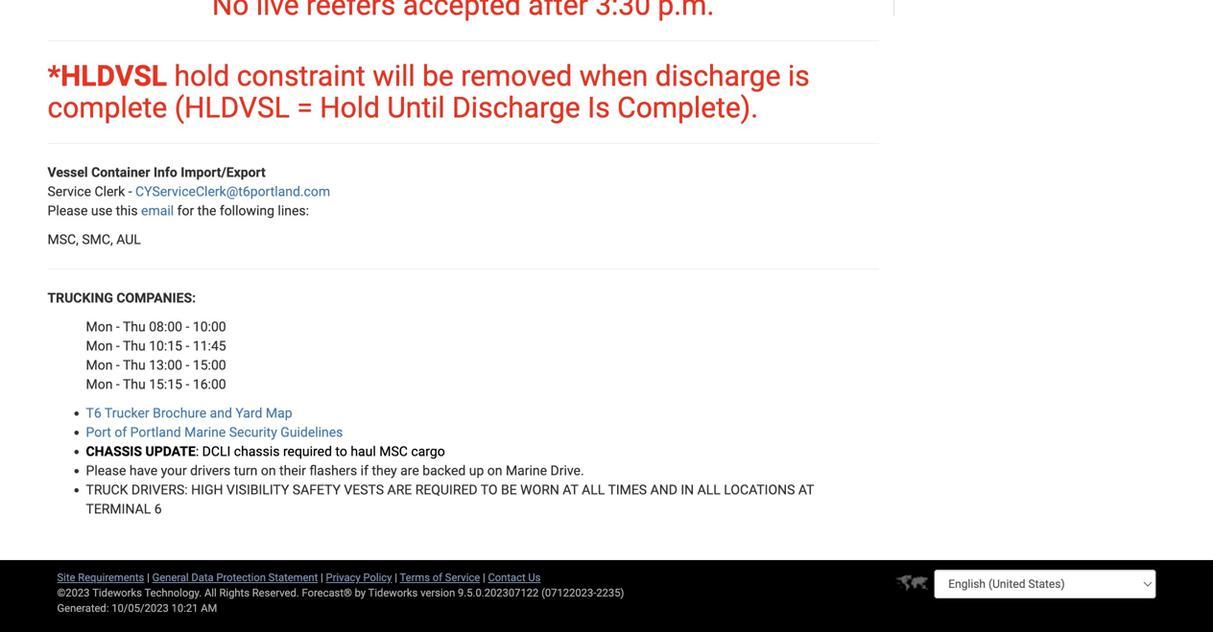Task type: vqa. For each thing, say whether or not it's contained in the screenshot.
the leftmost Schedule
no



Task type: locate. For each thing, give the bounding box(es) containing it.
portland
[[130, 425, 181, 441]]

to
[[481, 483, 498, 498]]

cyserviceclerk@t6portland.com link
[[135, 184, 330, 200]]

vessel
[[48, 165, 88, 181]]

vests
[[344, 483, 384, 498]]

©2023 tideworks
[[57, 587, 142, 600]]

for
[[177, 203, 194, 219]]

clerk
[[95, 184, 125, 200]]

| up 9.5.0.202307122
[[483, 572, 486, 584]]

10:21
[[171, 602, 198, 615]]

1 horizontal spatial service
[[445, 572, 480, 584]]

is
[[588, 91, 611, 125]]

*hldvsl
[[48, 59, 167, 93]]

privacy
[[326, 572, 361, 584]]

(07122023-
[[542, 587, 597, 600]]

15:15
[[149, 377, 182, 393]]

high
[[191, 483, 223, 498]]

safety
[[293, 483, 341, 498]]

be
[[501, 483, 517, 498]]

| left general
[[147, 572, 150, 584]]

requirements
[[78, 572, 144, 584]]

protection
[[216, 572, 266, 584]]

at down "drive."
[[563, 483, 579, 498]]

2 thu from the top
[[123, 338, 146, 354]]

- inside "vessel container info import/export service clerk - cyserviceclerk@t6portland.com please use this email for the following lines:"
[[128, 184, 132, 200]]

please up msc,
[[48, 203, 88, 219]]

0 vertical spatial please
[[48, 203, 88, 219]]

- left 10:15
[[116, 338, 120, 354]]

| up forecast®
[[321, 572, 323, 584]]

backed
[[423, 463, 466, 479]]

- left the 15:00
[[186, 358, 190, 374]]

service up version
[[445, 572, 480, 584]]

4 thu from the top
[[123, 377, 146, 393]]

statement
[[269, 572, 318, 584]]

site requirements | general data protection statement | privacy policy | terms of service | contact us ©2023 tideworks technology. all rights reserved. forecast® by tideworks version 9.5.0.202307122 (07122023-2235) generated: 10/05/2023 10:21 am
[[57, 572, 625, 615]]

=
[[297, 91, 313, 125]]

1 all from the left
[[582, 483, 605, 498]]

locations
[[724, 483, 796, 498]]

marine up :
[[185, 425, 226, 441]]

complete).
[[618, 91, 759, 125]]

all
[[582, 483, 605, 498], [698, 483, 721, 498]]

smc,
[[82, 232, 113, 248]]

until
[[387, 91, 445, 125]]

0 horizontal spatial marine
[[185, 425, 226, 441]]

brochure
[[153, 406, 207, 422]]

(hldvsl
[[175, 91, 290, 125]]

truck
[[86, 483, 128, 498]]

reserved.
[[252, 587, 299, 600]]

thu
[[123, 319, 146, 335], [123, 338, 146, 354], [123, 358, 146, 374], [123, 377, 146, 393]]

1 horizontal spatial on
[[488, 463, 503, 479]]

:
[[196, 444, 199, 460]]

1 on from the left
[[261, 463, 276, 479]]

on right 'up'
[[488, 463, 503, 479]]

of inside t6 trucker brochure and yard map port of portland marine security guidelines chassis update : dcli chassis required to haul msc cargo please have your drivers turn on their flashers if they are backed up on marine drive. truck drivers: high visibility safety vests are required to be worn at all times and in all locations at terminal 6
[[115, 425, 127, 441]]

mon
[[86, 319, 113, 335], [86, 338, 113, 354], [86, 358, 113, 374], [86, 377, 113, 393]]

1 horizontal spatial of
[[433, 572, 443, 584]]

2 mon from the top
[[86, 338, 113, 354]]

3 thu from the top
[[123, 358, 146, 374]]

0 horizontal spatial on
[[261, 463, 276, 479]]

t6 trucker brochure and yard map port of portland marine security guidelines chassis update : dcli chassis required to haul msc cargo please have your drivers turn on their flashers if they are backed up on marine drive. truck drivers: high visibility safety vests are required to be worn at all times and in all locations at terminal 6
[[86, 406, 815, 518]]

hold
[[320, 91, 380, 125]]

security
[[229, 425, 277, 441]]

- down trucking companies:
[[116, 319, 120, 335]]

thu up trucker
[[123, 377, 146, 393]]

site
[[57, 572, 75, 584]]

your
[[161, 463, 187, 479]]

at
[[563, 483, 579, 498], [799, 483, 815, 498]]

thu left 13:00
[[123, 358, 146, 374]]

at right locations
[[799, 483, 815, 498]]

of up version
[[433, 572, 443, 584]]

marine
[[185, 425, 226, 441], [506, 463, 547, 479]]

service
[[48, 184, 91, 200], [445, 572, 480, 584]]

2 on from the left
[[488, 463, 503, 479]]

t6 trucker brochure and yard map link
[[86, 406, 292, 422]]

1 horizontal spatial all
[[698, 483, 721, 498]]

0 horizontal spatial of
[[115, 425, 127, 441]]

- left 13:00
[[116, 358, 120, 374]]

rights
[[219, 587, 250, 600]]

service down vessel
[[48, 184, 91, 200]]

haul
[[351, 444, 376, 460]]

discharge
[[452, 91, 581, 125]]

- left 16:00
[[186, 377, 190, 393]]

all right in
[[698, 483, 721, 498]]

all down "drive."
[[582, 483, 605, 498]]

map
[[266, 406, 292, 422]]

msc,
[[48, 232, 79, 248]]

of
[[115, 425, 127, 441], [433, 572, 443, 584]]

6
[[154, 502, 162, 518]]

thu left 10:15
[[123, 338, 146, 354]]

of down trucker
[[115, 425, 127, 441]]

aul
[[116, 232, 141, 248]]

marine up worn
[[506, 463, 547, 479]]

and
[[651, 483, 678, 498]]

1 vertical spatial marine
[[506, 463, 547, 479]]

0 horizontal spatial at
[[563, 483, 579, 498]]

0 vertical spatial service
[[48, 184, 91, 200]]

3 mon from the top
[[86, 358, 113, 374]]

terminal
[[86, 502, 151, 518]]

are
[[388, 483, 412, 498]]

cargo
[[411, 444, 445, 460]]

flashers
[[310, 463, 357, 479]]

privacy policy link
[[326, 572, 392, 584]]

drive.
[[551, 463, 584, 479]]

email
[[141, 203, 174, 219]]

1 horizontal spatial at
[[799, 483, 815, 498]]

| up the "tideworks"
[[395, 572, 398, 584]]

2 all from the left
[[698, 483, 721, 498]]

on up visibility at the left of the page
[[261, 463, 276, 479]]

0 vertical spatial of
[[115, 425, 127, 441]]

1 vertical spatial please
[[86, 463, 126, 479]]

1 | from the left
[[147, 572, 150, 584]]

data
[[191, 572, 214, 584]]

are
[[401, 463, 419, 479]]

16:00
[[193, 377, 226, 393]]

0 vertical spatial marine
[[185, 425, 226, 441]]

thu down trucking companies:
[[123, 319, 146, 335]]

1 vertical spatial of
[[433, 572, 443, 584]]

please up the truck
[[86, 463, 126, 479]]

10:15
[[149, 338, 182, 354]]

please inside "vessel container info import/export service clerk - cyserviceclerk@t6portland.com please use this email for the following lines:"
[[48, 203, 88, 219]]

required
[[283, 444, 332, 460]]

- up this at the top left of page
[[128, 184, 132, 200]]

1 thu from the top
[[123, 319, 146, 335]]

0 horizontal spatial all
[[582, 483, 605, 498]]

0 horizontal spatial service
[[48, 184, 91, 200]]

service inside "vessel container info import/export service clerk - cyserviceclerk@t6portland.com please use this email for the following lines:"
[[48, 184, 91, 200]]

t6
[[86, 406, 102, 422]]

- right 08:00
[[186, 319, 190, 335]]

general
[[152, 572, 189, 584]]

1 vertical spatial service
[[445, 572, 480, 584]]



Task type: describe. For each thing, give the bounding box(es) containing it.
terms
[[400, 572, 430, 584]]

- up trucker
[[116, 377, 120, 393]]

version
[[421, 587, 455, 600]]

13:00
[[149, 358, 182, 374]]

1 at from the left
[[563, 483, 579, 498]]

use
[[91, 203, 113, 219]]

4 mon from the top
[[86, 377, 113, 393]]

tideworks
[[368, 587, 418, 600]]

9.5.0.202307122
[[458, 587, 539, 600]]

complete
[[48, 91, 167, 125]]

by
[[355, 587, 366, 600]]

worn
[[521, 483, 560, 498]]

trucker
[[105, 406, 149, 422]]

hold
[[174, 59, 230, 93]]

lines:
[[278, 203, 309, 219]]

contact us link
[[488, 572, 541, 584]]

import/export
[[181, 165, 266, 181]]

11:45
[[193, 338, 226, 354]]

contact
[[488, 572, 526, 584]]

trucking companies:
[[48, 290, 196, 306]]

is
[[788, 59, 810, 93]]

be
[[423, 59, 454, 93]]

the
[[197, 203, 216, 219]]

info
[[154, 165, 177, 181]]

please inside t6 trucker brochure and yard map port of portland marine security guidelines chassis update : dcli chassis required to haul msc cargo please have your drivers turn on their flashers if they are backed up on marine drive. truck drivers: high visibility safety vests are required to be worn at all times and in all locations at terminal 6
[[86, 463, 126, 479]]

removed
[[461, 59, 573, 93]]

email link
[[141, 203, 174, 219]]

dcli
[[202, 444, 231, 460]]

10:00
[[193, 319, 226, 335]]

required
[[416, 483, 478, 498]]

yard
[[236, 406, 263, 422]]

am
[[201, 602, 217, 615]]

chassis
[[86, 444, 142, 460]]

companies:
[[117, 290, 196, 306]]

service inside "site requirements | general data protection statement | privacy policy | terms of service | contact us ©2023 tideworks technology. all rights reserved. forecast® by tideworks version 9.5.0.202307122 (07122023-2235) generated: 10/05/2023 10:21 am"
[[445, 572, 480, 584]]

cyserviceclerk@t6portland.com
[[135, 184, 330, 200]]

turn
[[234, 463, 258, 479]]

2 at from the left
[[799, 483, 815, 498]]

trucking
[[48, 290, 113, 306]]

1 horizontal spatial marine
[[506, 463, 547, 479]]

1 mon from the top
[[86, 319, 113, 335]]

all
[[205, 587, 217, 600]]

if
[[361, 463, 369, 479]]

and
[[210, 406, 232, 422]]

15:00
[[193, 358, 226, 374]]

have
[[130, 463, 158, 479]]

2235)
[[597, 587, 625, 600]]

container
[[91, 165, 150, 181]]

following
[[220, 203, 275, 219]]

4 | from the left
[[483, 572, 486, 584]]

3 | from the left
[[395, 572, 398, 584]]

- left 11:45 in the bottom left of the page
[[186, 338, 190, 354]]

up
[[469, 463, 484, 479]]

policy
[[363, 572, 392, 584]]

general data protection statement link
[[152, 572, 318, 584]]

will
[[373, 59, 415, 93]]

port
[[86, 425, 111, 441]]

drivers
[[190, 463, 231, 479]]

terms of service link
[[400, 572, 480, 584]]

08:00
[[149, 319, 182, 335]]

they
[[372, 463, 397, 479]]

of inside "site requirements | general data protection statement | privacy policy | terms of service | contact us ©2023 tideworks technology. all rights reserved. forecast® by tideworks version 9.5.0.202307122 (07122023-2235) generated: 10/05/2023 10:21 am"
[[433, 572, 443, 584]]

2 | from the left
[[321, 572, 323, 584]]

discharge
[[656, 59, 781, 93]]

generated:
[[57, 602, 109, 615]]

us
[[529, 572, 541, 584]]

when
[[580, 59, 648, 93]]

constraint
[[237, 59, 366, 93]]

site requirements link
[[57, 572, 144, 584]]

this
[[116, 203, 138, 219]]

hold constraint will be removed when discharge is complete (hldvsl = hold until discharge is complete).
[[48, 59, 810, 125]]

msc
[[380, 444, 408, 460]]

technology.
[[145, 587, 202, 600]]

guidelines
[[281, 425, 343, 441]]



